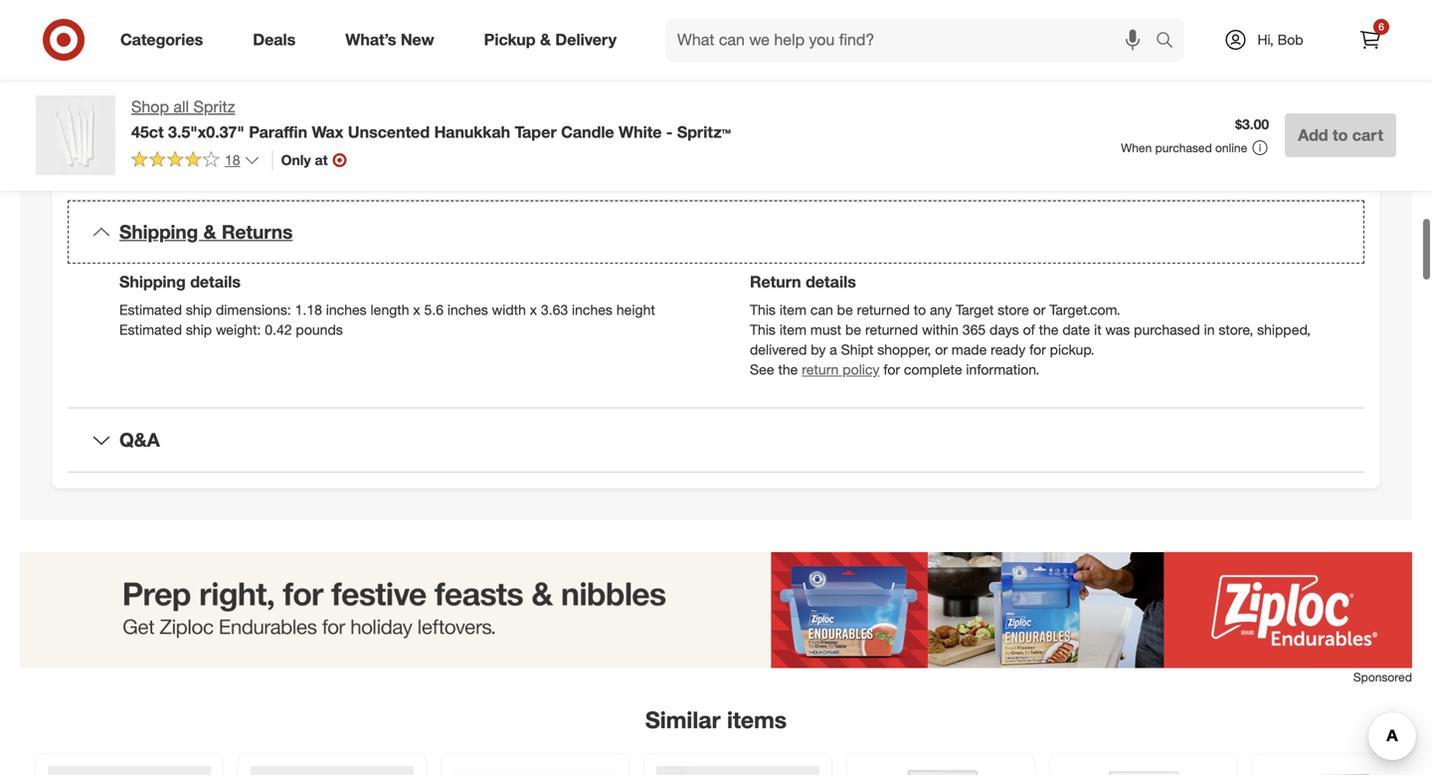 Task type: describe. For each thing, give the bounding box(es) containing it.
categories
[[120, 30, 203, 49]]

2 horizontal spatial or
[[1033, 301, 1046, 318]]

return
[[750, 272, 802, 291]]

about
[[559, 153, 595, 170]]

what's
[[346, 30, 396, 49]]

store,
[[1219, 321, 1254, 338]]

1.18
[[295, 301, 322, 318]]

when
[[1121, 140, 1152, 155]]

shipt
[[841, 341, 874, 358]]

18 link
[[131, 150, 260, 173]]

0 vertical spatial the
[[131, 153, 151, 170]]

1 vertical spatial returned
[[866, 321, 919, 338]]

spritz
[[194, 97, 235, 116]]

shopper,
[[878, 341, 932, 358]]

5.6
[[424, 301, 444, 318]]

item
[[119, 27, 149, 45]]

wax
[[312, 122, 344, 142]]

pickup
[[484, 30, 536, 49]]

what's new link
[[329, 18, 459, 62]]

items
[[727, 706, 787, 734]]

(dpci)
[[210, 27, 252, 45]]

12ct 10" unscented taper candles white - made by design™ image
[[657, 766, 820, 775]]

categories link
[[103, 18, 228, 62]]

delivered
[[750, 341, 807, 358]]

when purchased online
[[1121, 140, 1248, 155]]

must
[[811, 321, 842, 338]]

1 estimated from the top
[[119, 301, 182, 318]]

2 horizontal spatial the
[[1039, 321, 1059, 338]]

shop
[[131, 97, 169, 116]]

new
[[401, 30, 434, 49]]

within
[[922, 321, 959, 338]]

at
[[315, 151, 328, 169]]

pickup & delivery link
[[467, 18, 642, 62]]

details for shipping
[[190, 272, 241, 291]]

0 vertical spatial item
[[155, 153, 182, 170]]

candle
[[561, 122, 614, 142]]

to inside button
[[1333, 125, 1349, 145]]

pickup & delivery
[[484, 30, 617, 49]]

2 inches from the left
[[448, 301, 488, 318]]

shipping for shipping details estimated ship dimensions: 1.18 inches length x 5.6 inches width x 3.63 inches height estimated ship weight: 0.42 pounds
[[119, 272, 186, 291]]

3.5"x0.37"
[[168, 122, 245, 142]]

shipping details estimated ship dimensions: 1.18 inches length x 5.6 inches width x 3.63 inches height estimated ship weight: 0.42 pounds
[[119, 272, 655, 338]]

add
[[1299, 125, 1329, 145]]

origin
[[119, 88, 160, 105]]

if the item details above aren't accurate or complete, we want to know about it.
[[119, 153, 610, 170]]

q&a button
[[68, 408, 1365, 472]]

1 vertical spatial item
[[780, 301, 807, 318]]

1 horizontal spatial :
[[252, 27, 256, 45]]

aren't
[[272, 153, 306, 170]]

of
[[1023, 321, 1035, 338]]

2 sullivans vance kitira timber taper set of 4 candles, clean-burning, environmental-friendly, scentless, real-wax candles, home décor, hosting décor image from the left
[[1063, 766, 1226, 775]]

what's new
[[346, 30, 434, 49]]

we
[[450, 153, 468, 170]]

only at
[[281, 151, 328, 169]]

any
[[930, 301, 952, 318]]

6 link
[[1349, 18, 1393, 62]]

date
[[1063, 321, 1091, 338]]

target
[[956, 301, 994, 318]]

see
[[750, 360, 775, 378]]

search button
[[1147, 18, 1195, 66]]

1 x from the left
[[413, 301, 421, 318]]

target.com.
[[1050, 301, 1121, 318]]

delivery
[[556, 30, 617, 49]]

was
[[1106, 321, 1131, 338]]

deals
[[253, 30, 296, 49]]

return policy link
[[802, 360, 880, 378]]

1 this from the top
[[750, 301, 776, 318]]

0 vertical spatial or
[[368, 153, 381, 170]]

policy
[[843, 360, 880, 378]]

1 inches from the left
[[326, 301, 367, 318]]

return
[[802, 360, 839, 378]]

2 x from the left
[[530, 301, 537, 318]]

deals link
[[236, 18, 321, 62]]

shipped,
[[1258, 321, 1311, 338]]

shop all spritz 45ct 3.5"x0.37" paraffin wax unscented hanukkah taper candle white - spritz™
[[131, 97, 731, 142]]

shipping for shipping & returns
[[119, 220, 198, 243]]

similar
[[646, 706, 721, 734]]

pickup.
[[1050, 341, 1095, 358]]

0 horizontal spatial to
[[506, 153, 518, 170]]

bob
[[1278, 31, 1304, 48]]

by
[[811, 341, 826, 358]]

add to cart
[[1299, 125, 1384, 145]]

hanukkah
[[434, 122, 511, 142]]

in
[[1205, 321, 1215, 338]]

2 estimated from the top
[[119, 321, 182, 338]]



Task type: vqa. For each thing, say whether or not it's contained in the screenshot.
Governance
no



Task type: locate. For each thing, give the bounding box(es) containing it.
1 vertical spatial the
[[1039, 321, 1059, 338]]

& left returns
[[204, 220, 216, 243]]

item left can
[[780, 301, 807, 318]]

1 horizontal spatial inches
[[448, 301, 488, 318]]

1 horizontal spatial for
[[1030, 341, 1047, 358]]

hi,
[[1258, 31, 1274, 48]]

to
[[1333, 125, 1349, 145], [506, 153, 518, 170], [914, 301, 926, 318]]

estimated
[[119, 301, 182, 318], [119, 321, 182, 338]]

similar items region
[[20, 552, 1433, 775]]

ship left dimensions:
[[186, 301, 212, 318]]

1 horizontal spatial &
[[540, 30, 551, 49]]

details down 3.5"x0.37"
[[186, 153, 227, 170]]

6
[[1379, 20, 1385, 33]]

or down unscented
[[368, 153, 381, 170]]

& for pickup
[[540, 30, 551, 49]]

height
[[617, 301, 655, 318]]

accurate
[[310, 153, 364, 170]]

estimated left weight:
[[119, 321, 182, 338]]

1 shipping from the top
[[119, 220, 198, 243]]

spritz™
[[677, 122, 731, 142]]

45ct
[[131, 122, 164, 142]]

0 horizontal spatial &
[[204, 220, 216, 243]]

1 vertical spatial to
[[506, 153, 518, 170]]

a
[[830, 341, 838, 358]]

weight:
[[216, 321, 261, 338]]

: left 240-
[[252, 27, 256, 45]]

x
[[413, 301, 421, 318], [530, 301, 537, 318]]

14-
[[288, 27, 309, 45]]

0 vertical spatial be
[[837, 301, 853, 318]]

0 vertical spatial purchased
[[1156, 140, 1213, 155]]

1 vertical spatial shipping
[[119, 272, 186, 291]]

details inside shipping details estimated ship dimensions: 1.18 inches length x 5.6 inches width x 3.63 inches height estimated ship weight: 0.42 pounds
[[190, 272, 241, 291]]

details up dimensions:
[[190, 272, 241, 291]]

want
[[472, 153, 502, 170]]

to right add
[[1333, 125, 1349, 145]]

number
[[153, 27, 206, 45]]

purchased
[[1156, 140, 1213, 155], [1134, 321, 1201, 338]]

2 vertical spatial to
[[914, 301, 926, 318]]

& right pickup
[[540, 30, 551, 49]]

for down shopper,
[[884, 360, 900, 378]]

or up of
[[1033, 301, 1046, 318]]

-
[[667, 122, 673, 142]]

1 vertical spatial be
[[846, 321, 862, 338]]

$3.00
[[1236, 116, 1270, 133]]

item down 45ct
[[155, 153, 182, 170]]

image of 45ct 3.5"x0.37" paraffin wax unscented hanukkah taper candle white - spritz™ image
[[36, 96, 115, 175]]

this down return
[[750, 301, 776, 318]]

ship left weight:
[[186, 321, 212, 338]]

similar items
[[646, 706, 787, 734]]

0 horizontal spatial inches
[[326, 301, 367, 318]]

0.42
[[265, 321, 292, 338]]

be
[[837, 301, 853, 318], [846, 321, 862, 338]]

shipping inside shipping details estimated ship dimensions: 1.18 inches length x 5.6 inches width x 3.63 inches height estimated ship weight: 0.42 pounds
[[119, 272, 186, 291]]

&
[[540, 30, 551, 49], [204, 220, 216, 243]]

45ct 5.5"x0.37" paraffin wax unscented hanukkah taper candle blue & silver ombre - spritz™ image
[[251, 766, 414, 775]]

cart
[[1353, 125, 1384, 145]]

What can we help you find? suggestions appear below search field
[[666, 18, 1161, 62]]

& inside dropdown button
[[204, 220, 216, 243]]

store
[[998, 301, 1030, 318]]

2 ship from the top
[[186, 321, 212, 338]]

& for shipping
[[204, 220, 216, 243]]

or
[[368, 153, 381, 170], [1033, 301, 1046, 318], [935, 341, 948, 358]]

0 vertical spatial this
[[750, 301, 776, 318]]

search
[[1147, 32, 1195, 51]]

1 horizontal spatial or
[[935, 341, 948, 358]]

0 vertical spatial ship
[[186, 301, 212, 318]]

1 horizontal spatial to
[[914, 301, 926, 318]]

purchased inside return details this item can be returned to any target store or target.com. this item must be returned within 365 days of the date it was purchased in store, shipped, delivered by a shipt shopper, or made ready for pickup. see the return policy for complete information.
[[1134, 321, 1201, 338]]

origin : imported
[[119, 88, 225, 105]]

to inside return details this item can be returned to any target store or target.com. this item must be returned within 365 days of the date it was purchased in store, shipped, delivered by a shipt shopper, or made ready for pickup. see the return policy for complete information.
[[914, 301, 926, 318]]

know
[[522, 153, 555, 170]]

item number (dpci) : 240-14-0032
[[119, 27, 340, 45]]

paraffin
[[249, 122, 308, 142]]

1 sullivans vance kitira timber taper set of 4 candles, clean-burning, environmental-friendly, scentless, real-wax candles, home décor, hosting décor image from the left
[[860, 766, 1023, 775]]

1 horizontal spatial the
[[779, 360, 798, 378]]

0 horizontal spatial or
[[368, 153, 381, 170]]

details up can
[[806, 272, 857, 291]]

1 vertical spatial estimated
[[119, 321, 182, 338]]

item up delivered
[[780, 321, 807, 338]]

it
[[1095, 321, 1102, 338]]

sullivans vance kitira timber taper set of 4 candles, clean-burning, environmental-friendly, scentless, real-wax candles, home décor, hosting décor image
[[860, 766, 1023, 775], [1063, 766, 1226, 775]]

the right if
[[131, 153, 151, 170]]

for down of
[[1030, 341, 1047, 358]]

item
[[155, 153, 182, 170], [780, 301, 807, 318], [780, 321, 807, 338]]

0 vertical spatial :
[[252, 27, 256, 45]]

details inside return details this item can be returned to any target store or target.com. this item must be returned within 365 days of the date it was purchased in store, shipped, delivered by a shipt shopper, or made ready for pickup. see the return policy for complete information.
[[806, 272, 857, 291]]

0 horizontal spatial x
[[413, 301, 421, 318]]

the right of
[[1039, 321, 1059, 338]]

shipping down shipping & returns
[[119, 272, 186, 291]]

2 vertical spatial item
[[780, 321, 807, 338]]

returns
[[222, 220, 293, 243]]

white
[[619, 122, 662, 142]]

1 vertical spatial &
[[204, 220, 216, 243]]

0 vertical spatial to
[[1333, 125, 1349, 145]]

1 vertical spatial or
[[1033, 301, 1046, 318]]

shipping & returns button
[[68, 200, 1365, 264]]

2 horizontal spatial to
[[1333, 125, 1349, 145]]

0 vertical spatial &
[[540, 30, 551, 49]]

advertisement region
[[20, 552, 1413, 669]]

0 vertical spatial for
[[1030, 341, 1047, 358]]

details for return
[[806, 272, 857, 291]]

240-
[[260, 27, 288, 45]]

inches
[[326, 301, 367, 318], [448, 301, 488, 318], [572, 301, 613, 318]]

: left all
[[160, 88, 164, 105]]

information.
[[967, 360, 1040, 378]]

estimated down shipping & returns
[[119, 301, 182, 318]]

2 this from the top
[[750, 321, 776, 338]]

0 horizontal spatial :
[[160, 88, 164, 105]]

2 vertical spatial the
[[779, 360, 798, 378]]

be up shipt
[[846, 321, 862, 338]]

if
[[119, 153, 127, 170]]

it.
[[599, 153, 610, 170]]

0 vertical spatial returned
[[857, 301, 910, 318]]

imported
[[168, 88, 225, 105]]

add to cart button
[[1286, 113, 1397, 157]]

or down within
[[935, 341, 948, 358]]

days
[[990, 321, 1020, 338]]

2 shipping from the top
[[119, 272, 186, 291]]

3.63
[[541, 301, 568, 318]]

1 vertical spatial this
[[750, 321, 776, 338]]

18
[[225, 151, 240, 169]]

shipping
[[119, 220, 198, 243], [119, 272, 186, 291]]

to left any
[[914, 301, 926, 318]]

purchased left the in
[[1134, 321, 1201, 338]]

365
[[963, 321, 986, 338]]

width
[[492, 301, 526, 318]]

x left 3.63
[[530, 301, 537, 318]]

2 horizontal spatial inches
[[572, 301, 613, 318]]

be right can
[[837, 301, 853, 318]]

tag twist taper candle set of 4 pink image
[[1266, 766, 1429, 775]]

inches right 5.6
[[448, 301, 488, 318]]

0 horizontal spatial the
[[131, 153, 151, 170]]

45ct 3.5"x0.37" paraffin wax unscented hanukkah taper candle assorted blues - spritz™ image
[[48, 766, 211, 775]]

0 vertical spatial estimated
[[119, 301, 182, 318]]

pounds
[[296, 321, 343, 338]]

1 horizontal spatial sullivans vance kitira timber taper set of 4 candles, clean-burning, environmental-friendly, scentless, real-wax candles, home décor, hosting décor image
[[1063, 766, 1226, 775]]

can
[[811, 301, 834, 318]]

1 vertical spatial ship
[[186, 321, 212, 338]]

only
[[281, 151, 311, 169]]

shipping inside dropdown button
[[119, 220, 198, 243]]

1 vertical spatial :
[[160, 88, 164, 105]]

returned
[[857, 301, 910, 318], [866, 321, 919, 338]]

1 vertical spatial purchased
[[1134, 321, 1201, 338]]

shipping & returns
[[119, 220, 293, 243]]

0032
[[309, 27, 340, 45]]

the
[[131, 153, 151, 170], [1039, 321, 1059, 338], [779, 360, 798, 378]]

0 horizontal spatial for
[[884, 360, 900, 378]]

x left 5.6
[[413, 301, 421, 318]]

1 vertical spatial for
[[884, 360, 900, 378]]

above
[[230, 153, 268, 170]]

the down delivered
[[779, 360, 798, 378]]

sponsored
[[1354, 670, 1413, 685]]

0 horizontal spatial sullivans vance kitira timber taper set of 4 candles, clean-burning, environmental-friendly, scentless, real-wax candles, home décor, hosting décor image
[[860, 766, 1023, 775]]

to right want
[[506, 153, 518, 170]]

0 vertical spatial shipping
[[119, 220, 198, 243]]

1 ship from the top
[[186, 301, 212, 318]]

shipping down if
[[119, 220, 198, 243]]

taper
[[515, 122, 557, 142]]

for
[[1030, 341, 1047, 358], [884, 360, 900, 378]]

q&a
[[119, 428, 160, 451]]

2 vertical spatial or
[[935, 341, 948, 358]]

3 inches from the left
[[572, 301, 613, 318]]

complete
[[904, 360, 963, 378]]

1 horizontal spatial x
[[530, 301, 537, 318]]

purchased right when at the top right of page
[[1156, 140, 1213, 155]]

ready
[[991, 341, 1026, 358]]

inches up pounds at the left of the page
[[326, 301, 367, 318]]

return details this item can be returned to any target store or target.com. this item must be returned within 365 days of the date it was purchased in store, shipped, delivered by a shipt shopper, or made ready for pickup. see the return policy for complete information.
[[750, 272, 1311, 378]]

this up delivered
[[750, 321, 776, 338]]

inches right 3.63
[[572, 301, 613, 318]]

online
[[1216, 140, 1248, 155]]

length
[[371, 301, 409, 318]]



